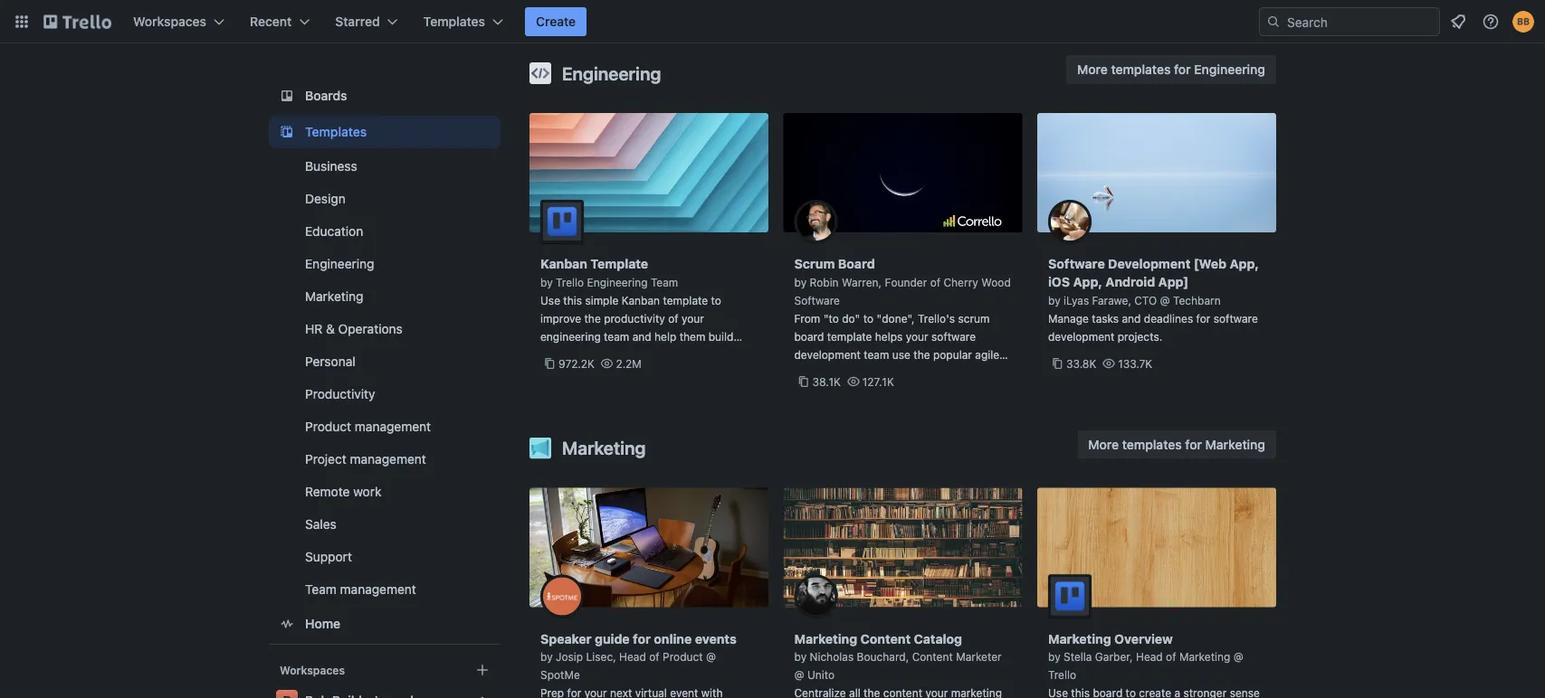 Task type: vqa. For each thing, say whether or not it's contained in the screenshot.


Task type: describe. For each thing, give the bounding box(es) containing it.
marketing inside "button"
[[1206, 437, 1266, 452]]

development
[[1108, 257, 1191, 272]]

productivity
[[604, 312, 665, 325]]

more for marketing
[[1089, 437, 1119, 452]]

trello engineering team image
[[540, 200, 584, 244]]

team inside 'kanban template by trello engineering team use this simple kanban template to improve the productivity of your engineering team and help them build better products, faster.'
[[651, 276, 678, 289]]

marketing content catalog by nicholas bouchard, content marketer @ unito
[[794, 632, 1002, 682]]

cto
[[1135, 294, 1157, 307]]

product management
[[305, 420, 431, 435]]

business
[[305, 159, 357, 174]]

search image
[[1267, 14, 1281, 29]]

trello's
[[918, 312, 955, 325]]

remote work
[[305, 485, 382, 500]]

hr & operations
[[305, 322, 403, 337]]

them
[[680, 330, 706, 343]]

better
[[540, 349, 572, 361]]

33.8k
[[1066, 358, 1097, 370]]

robin warren, founder of cherry wood software image
[[794, 200, 838, 244]]

hr & operations link
[[269, 315, 501, 344]]

product management link
[[269, 413, 501, 442]]

127.1k
[[863, 376, 894, 388]]

design link
[[269, 185, 501, 214]]

android
[[1106, 275, 1155, 290]]

home
[[305, 617, 340, 632]]

templates for marketing
[[1122, 437, 1182, 452]]

helps
[[875, 330, 903, 343]]

2.2m
[[616, 358, 642, 370]]

boards
[[305, 88, 347, 103]]

[web
[[1194, 257, 1227, 272]]

unito
[[807, 669, 835, 682]]

templates inside "link"
[[305, 124, 367, 139]]

garber,
[[1095, 651, 1133, 664]]

marketer
[[956, 651, 1002, 664]]

management for team management
[[340, 583, 416, 598]]

work inside scrum board by robin warren, founder of cherry wood software from "to do" to "done", trello's scrum board template helps your software development team use the popular agile framework to finish work faster.
[[896, 367, 921, 379]]

products,
[[575, 349, 624, 361]]

2 vertical spatial to
[[852, 367, 862, 379]]

back to home image
[[43, 7, 111, 36]]

simple
[[585, 294, 619, 307]]

project management link
[[269, 445, 501, 474]]

robin
[[810, 276, 839, 289]]

wood
[[982, 276, 1011, 289]]

workspaces inside popup button
[[133, 14, 206, 29]]

more templates for marketing
[[1089, 437, 1266, 452]]

agile
[[975, 349, 1000, 361]]

management for project management
[[350, 452, 426, 467]]

@ inside speaker guide for online events by josip lisec, head of product @ spotme
[[706, 651, 716, 664]]

personal link
[[269, 348, 501, 377]]

more for engineering
[[1077, 62, 1108, 77]]

team inside 'kanban template by trello engineering team use this simple kanban template to improve the productivity of your engineering team and help them build better products, faster.'
[[604, 330, 629, 343]]

by inside speaker guide for online events by josip lisec, head of product @ spotme
[[540, 651, 553, 664]]

management for product management
[[355, 420, 431, 435]]

board image
[[276, 85, 298, 107]]

online
[[654, 632, 692, 647]]

1 vertical spatial content
[[912, 651, 953, 664]]

1 horizontal spatial app,
[[1230, 257, 1259, 272]]

guide
[[595, 632, 630, 647]]

@ inside software development [web app, ios app, android app] by ilyas farawe, cto @ techbarn manage tasks and deadlines for software development projects.
[[1160, 294, 1170, 307]]

project
[[305, 452, 347, 467]]

remote work link
[[269, 478, 501, 507]]

framework
[[794, 367, 849, 379]]

kanban template by trello engineering team use this simple kanban template to improve the productivity of your engineering team and help them build better products, faster.
[[540, 257, 734, 361]]

by inside marketing content catalog by nicholas bouchard, content marketer @ unito
[[794, 651, 807, 664]]

ilyas
[[1064, 294, 1089, 307]]

engineering link
[[269, 250, 501, 279]]

ios
[[1048, 275, 1070, 290]]

template board image
[[276, 121, 298, 143]]

of inside scrum board by robin warren, founder of cherry wood software from "to do" to "done", trello's scrum board template helps your software development team use the popular agile framework to finish work faster.
[[930, 276, 941, 289]]

marketing inside marketing content catalog by nicholas bouchard, content marketer @ unito
[[794, 632, 858, 647]]

1 vertical spatial kanban
[[622, 294, 660, 307]]

speaker
[[540, 632, 592, 647]]

software development [web app, ios app, android app] by ilyas farawe, cto @ techbarn manage tasks and deadlines for software development projects.
[[1048, 257, 1259, 343]]

create
[[536, 14, 576, 29]]

software inside scrum board by robin warren, founder of cherry wood software from "to do" to "done", trello's scrum board template helps your software development team use the popular agile framework to finish work faster.
[[794, 294, 840, 307]]

sales link
[[269, 511, 501, 540]]

farawe,
[[1092, 294, 1132, 307]]

app]
[[1159, 275, 1189, 290]]

the inside 'kanban template by trello engineering team use this simple kanban template to improve the productivity of your engineering team and help them build better products, faster.'
[[584, 312, 601, 325]]

speaker guide for online events by josip lisec, head of product @ spotme
[[540, 632, 737, 682]]

templates link
[[269, 116, 501, 148]]

of inside speaker guide for online events by josip lisec, head of product @ spotme
[[649, 651, 660, 664]]

support
[[305, 550, 352, 565]]

help
[[655, 330, 677, 343]]

home image
[[276, 614, 298, 636]]

do"
[[842, 312, 860, 325]]

nicholas
[[810, 651, 854, 664]]

design
[[305, 191, 346, 206]]

software inside scrum board by robin warren, founder of cherry wood software from "to do" to "done", trello's scrum board template helps your software development team use the popular agile framework to finish work faster.
[[932, 330, 976, 343]]

0 horizontal spatial work
[[353, 485, 382, 500]]

ilyas farawe, cto @ techbarn image
[[1048, 200, 1092, 244]]

faster. inside scrum board by robin warren, founder of cherry wood software from "to do" to "done", trello's scrum board template helps your software development team use the popular agile framework to finish work faster.
[[924, 367, 956, 379]]

scrum
[[794, 257, 835, 272]]

stella
[[1064, 651, 1092, 664]]

engineering inside 'kanban template by trello engineering team use this simple kanban template to improve the productivity of your engineering team and help them build better products, faster.'
[[587, 276, 648, 289]]

engineering
[[540, 330, 601, 343]]

bouchard,
[[857, 651, 909, 664]]

founder
[[885, 276, 927, 289]]

template inside 'kanban template by trello engineering team use this simple kanban template to improve the productivity of your engineering team and help them build better products, faster.'
[[663, 294, 708, 307]]

create button
[[525, 7, 587, 36]]

templates button
[[413, 7, 514, 36]]

boards link
[[269, 80, 501, 112]]

create a workspace image
[[472, 660, 493, 682]]

business link
[[269, 152, 501, 181]]

marketing link
[[269, 282, 501, 311]]

more templates for marketing button
[[1078, 430, 1277, 459]]

starred
[[335, 14, 380, 29]]

spotme
[[540, 669, 580, 682]]

team inside scrum board by robin warren, founder of cherry wood software from "to do" to "done", trello's scrum board template helps your software development team use the popular agile framework to finish work faster.
[[864, 349, 889, 361]]



Task type: locate. For each thing, give the bounding box(es) containing it.
0 vertical spatial templates
[[423, 14, 485, 29]]

0 vertical spatial and
[[1122, 312, 1141, 325]]

scrum
[[958, 312, 990, 325]]

0 vertical spatial content
[[861, 632, 911, 647]]

template up them
[[663, 294, 708, 307]]

for for more templates for engineering
[[1174, 62, 1191, 77]]

0 vertical spatial management
[[355, 420, 431, 435]]

0 horizontal spatial templates
[[305, 124, 367, 139]]

1 horizontal spatial team
[[651, 276, 678, 289]]

of inside marketing overview by stella garber, head of marketing @ trello
[[1166, 651, 1177, 664]]

project management
[[305, 452, 426, 467]]

1 vertical spatial the
[[914, 349, 930, 361]]

software down robin
[[794, 294, 840, 307]]

app, up ilyas
[[1073, 275, 1103, 290]]

faster. down the help
[[627, 349, 659, 361]]

1 horizontal spatial and
[[1122, 312, 1141, 325]]

kanban up "productivity"
[[622, 294, 660, 307]]

1 vertical spatial development
[[794, 349, 861, 361]]

1 vertical spatial template
[[827, 330, 872, 343]]

template
[[591, 257, 648, 272]]

remote
[[305, 485, 350, 500]]

0 notifications image
[[1448, 11, 1469, 33]]

faster. inside 'kanban template by trello engineering team use this simple kanban template to improve the productivity of your engineering team and help them build better products, faster.'
[[627, 349, 659, 361]]

engineering
[[1194, 62, 1266, 77], [562, 62, 661, 84], [305, 257, 374, 272], [587, 276, 648, 289]]

1 vertical spatial management
[[350, 452, 426, 467]]

0 vertical spatial workspaces
[[133, 14, 206, 29]]

lisec,
[[586, 651, 616, 664]]

the down simple
[[584, 312, 601, 325]]

0 vertical spatial work
[[896, 367, 921, 379]]

0 horizontal spatial your
[[682, 312, 704, 325]]

0 horizontal spatial software
[[794, 294, 840, 307]]

0 vertical spatial templates
[[1111, 62, 1171, 77]]

marketing overview by stella garber, head of marketing @ trello
[[1048, 632, 1244, 682]]

work down use
[[896, 367, 921, 379]]

"to
[[824, 312, 839, 325]]

kanban
[[540, 257, 587, 272], [622, 294, 660, 307]]

0 horizontal spatial software
[[932, 330, 976, 343]]

home link
[[269, 608, 501, 641]]

1 vertical spatial templates
[[1122, 437, 1182, 452]]

content up bouchard,
[[861, 632, 911, 647]]

0 horizontal spatial app,
[[1073, 275, 1103, 290]]

0 vertical spatial team
[[651, 276, 678, 289]]

team management
[[305, 583, 416, 598]]

2 vertical spatial management
[[340, 583, 416, 598]]

1 vertical spatial team
[[305, 583, 337, 598]]

templates inside "popup button"
[[423, 14, 485, 29]]

1 vertical spatial and
[[632, 330, 652, 343]]

to up build
[[711, 294, 721, 307]]

software down techbarn
[[1214, 312, 1258, 325]]

recent
[[250, 14, 292, 29]]

0 vertical spatial trello
[[556, 276, 584, 289]]

of down 'overview'
[[1166, 651, 1177, 664]]

content down catalog
[[912, 651, 953, 664]]

133.7k
[[1118, 358, 1153, 370]]

by down the ios
[[1048, 294, 1061, 307]]

1 horizontal spatial work
[[896, 367, 921, 379]]

work
[[896, 367, 921, 379], [353, 485, 382, 500]]

templates right "starred" dropdown button
[[423, 14, 485, 29]]

events
[[695, 632, 737, 647]]

of inside 'kanban template by trello engineering team use this simple kanban template to improve the productivity of your engineering team and help them build better products, faster.'
[[668, 312, 679, 325]]

to left the finish
[[852, 367, 862, 379]]

1 horizontal spatial templates
[[423, 14, 485, 29]]

templates inside "button"
[[1122, 437, 1182, 452]]

1 horizontal spatial trello
[[1048, 669, 1077, 682]]

josip lisec, head of product @ spotme image
[[540, 575, 584, 619]]

1 horizontal spatial your
[[906, 330, 929, 343]]

trello inside marketing overview by stella garber, head of marketing @ trello
[[1048, 669, 1077, 682]]

bob builder (bobbuilder40) image
[[1513, 11, 1535, 33]]

head down guide
[[619, 651, 646, 664]]

Search field
[[1281, 8, 1439, 35]]

by left stella
[[1048, 651, 1061, 664]]

0 vertical spatial kanban
[[540, 257, 587, 272]]

of down 'online'
[[649, 651, 660, 664]]

head
[[619, 651, 646, 664], [1136, 651, 1163, 664]]

1 vertical spatial software
[[794, 294, 840, 307]]

for inside software development [web app, ios app, android app] by ilyas farawe, cto @ techbarn manage tasks and deadlines for software development projects.
[[1196, 312, 1211, 325]]

the right use
[[914, 349, 930, 361]]

1 horizontal spatial content
[[912, 651, 953, 664]]

1 vertical spatial app,
[[1073, 275, 1103, 290]]

1 horizontal spatial product
[[663, 651, 703, 664]]

1 horizontal spatial head
[[1136, 651, 1163, 664]]

head inside speaker guide for online events by josip lisec, head of product @ spotme
[[619, 651, 646, 664]]

0 horizontal spatial product
[[305, 420, 351, 435]]

app,
[[1230, 257, 1259, 272], [1073, 275, 1103, 290]]

team up "productivity"
[[651, 276, 678, 289]]

0 horizontal spatial to
[[711, 294, 721, 307]]

1 horizontal spatial software
[[1214, 312, 1258, 325]]

product inside speaker guide for online events by josip lisec, head of product @ spotme
[[663, 651, 703, 664]]

the
[[584, 312, 601, 325], [914, 349, 930, 361]]

josip
[[556, 651, 583, 664]]

by up use
[[540, 276, 553, 289]]

more inside button
[[1077, 62, 1108, 77]]

app, right the [web
[[1230, 257, 1259, 272]]

board
[[794, 330, 824, 343]]

1 horizontal spatial faster.
[[924, 367, 956, 379]]

for for more templates for marketing
[[1185, 437, 1202, 452]]

software inside software development [web app, ios app, android app] by ilyas farawe, cto @ techbarn manage tasks and deadlines for software development projects.
[[1048, 257, 1105, 272]]

more
[[1077, 62, 1108, 77], [1089, 437, 1119, 452]]

team up products,
[[604, 330, 629, 343]]

by inside marketing overview by stella garber, head of marketing @ trello
[[1048, 651, 1061, 664]]

0 vertical spatial product
[[305, 420, 351, 435]]

2 head from the left
[[1136, 651, 1163, 664]]

trello down stella
[[1048, 669, 1077, 682]]

of left "cherry" on the top
[[930, 276, 941, 289]]

@ inside marketing overview by stella garber, head of marketing @ trello
[[1234, 651, 1244, 664]]

0 horizontal spatial development
[[794, 349, 861, 361]]

marketing icon image
[[530, 438, 551, 459]]

templates up business
[[305, 124, 367, 139]]

by up spotme
[[540, 651, 553, 664]]

team up the finish
[[864, 349, 889, 361]]

0 vertical spatial the
[[584, 312, 601, 325]]

template inside scrum board by robin warren, founder of cherry wood software from "to do" to "done", trello's scrum board template helps your software development team use the popular agile framework to finish work faster.
[[827, 330, 872, 343]]

operations
[[338, 322, 403, 337]]

techbarn
[[1173, 294, 1221, 307]]

product down 'online'
[[663, 651, 703, 664]]

hr
[[305, 322, 323, 337]]

your up use
[[906, 330, 929, 343]]

popular
[[933, 349, 972, 361]]

1 vertical spatial software
[[932, 330, 976, 343]]

1 vertical spatial work
[[353, 485, 382, 500]]

cherry
[[944, 276, 978, 289]]

0 vertical spatial faster.
[[627, 349, 659, 361]]

to right do"
[[863, 312, 874, 325]]

1 head from the left
[[619, 651, 646, 664]]

1 vertical spatial team
[[864, 349, 889, 361]]

team management link
[[269, 576, 501, 605]]

0 horizontal spatial team
[[604, 330, 629, 343]]

by inside scrum board by robin warren, founder of cherry wood software from "to do" to "done", trello's scrum board template helps your software development team use the popular agile framework to finish work faster.
[[794, 276, 807, 289]]

0 vertical spatial template
[[663, 294, 708, 307]]

content
[[861, 632, 911, 647], [912, 651, 953, 664]]

@ inside marketing content catalog by nicholas bouchard, content marketer @ unito
[[794, 669, 804, 682]]

projects.
[[1118, 330, 1163, 343]]

catalog
[[914, 632, 962, 647]]

deadlines
[[1144, 312, 1193, 325]]

1 vertical spatial trello
[[1048, 669, 1077, 682]]

0 vertical spatial app,
[[1230, 257, 1259, 272]]

by inside software development [web app, ios app, android app] by ilyas farawe, cto @ techbarn manage tasks and deadlines for software development projects.
[[1048, 294, 1061, 307]]

development up framework
[[794, 349, 861, 361]]

overview
[[1115, 632, 1173, 647]]

stella garber, head of marketing @ trello image
[[1048, 575, 1092, 619]]

software
[[1048, 257, 1105, 272], [794, 294, 840, 307]]

engineering icon image
[[530, 62, 551, 84]]

0 horizontal spatial the
[[584, 312, 601, 325]]

management down support link
[[340, 583, 416, 598]]

0 horizontal spatial template
[[663, 294, 708, 307]]

workspaces
[[133, 14, 206, 29], [280, 665, 345, 677]]

head inside marketing overview by stella garber, head of marketing @ trello
[[1136, 651, 1163, 664]]

your inside scrum board by robin warren, founder of cherry wood software from "to do" to "done", trello's scrum board template helps your software development team use the popular agile framework to finish work faster.
[[906, 330, 929, 343]]

software
[[1214, 312, 1258, 325], [932, 330, 976, 343]]

0 horizontal spatial head
[[619, 651, 646, 664]]

faster. down "popular"
[[924, 367, 956, 379]]

1 horizontal spatial workspaces
[[280, 665, 345, 677]]

recent button
[[239, 7, 321, 36]]

work down project management
[[353, 485, 382, 500]]

1 vertical spatial workspaces
[[280, 665, 345, 677]]

by inside 'kanban template by trello engineering team use this simple kanban template to improve the productivity of your engineering team and help them build better products, faster.'
[[540, 276, 553, 289]]

board
[[838, 257, 875, 272]]

software inside software development [web app, ios app, android app] by ilyas farawe, cto @ techbarn manage tasks and deadlines for software development projects.
[[1214, 312, 1258, 325]]

0 vertical spatial software
[[1048, 257, 1105, 272]]

open information menu image
[[1482, 13, 1500, 31]]

productivity
[[305, 387, 375, 402]]

product
[[305, 420, 351, 435], [663, 651, 703, 664]]

and inside 'kanban template by trello engineering team use this simple kanban template to improve the productivity of your engineering team and help them build better products, faster.'
[[632, 330, 652, 343]]

use
[[540, 294, 560, 307]]

development down manage on the top of page
[[1048, 330, 1115, 343]]

1 horizontal spatial development
[[1048, 330, 1115, 343]]

workspaces button
[[122, 7, 235, 36]]

1 vertical spatial templates
[[305, 124, 367, 139]]

software up the ios
[[1048, 257, 1105, 272]]

templates
[[423, 14, 485, 29], [305, 124, 367, 139]]

manage
[[1048, 312, 1089, 325]]

and
[[1122, 312, 1141, 325], [632, 330, 652, 343]]

0 vertical spatial to
[[711, 294, 721, 307]]

template down do"
[[827, 330, 872, 343]]

templates for engineering
[[1111, 62, 1171, 77]]

and inside software development [web app, ios app, android app] by ilyas farawe, cto @ techbarn manage tasks and deadlines for software development projects.
[[1122, 312, 1141, 325]]

for
[[1174, 62, 1191, 77], [1196, 312, 1211, 325], [1185, 437, 1202, 452], [633, 632, 651, 647]]

head down 'overview'
[[1136, 651, 1163, 664]]

tasks
[[1092, 312, 1119, 325]]

&
[[326, 322, 335, 337]]

education link
[[269, 217, 501, 246]]

0 horizontal spatial content
[[861, 632, 911, 647]]

productivity link
[[269, 380, 501, 409]]

for for speaker guide for online events by josip lisec, head of product @ spotme
[[633, 632, 651, 647]]

0 horizontal spatial team
[[305, 583, 337, 598]]

more templates for engineering
[[1077, 62, 1266, 77]]

and down "productivity"
[[632, 330, 652, 343]]

more templates for engineering button
[[1067, 55, 1277, 84]]

"done",
[[877, 312, 915, 325]]

starred button
[[324, 7, 409, 36]]

0 vertical spatial team
[[604, 330, 629, 343]]

1 horizontal spatial to
[[852, 367, 862, 379]]

and up projects.
[[1122, 312, 1141, 325]]

38.1k
[[813, 376, 841, 388]]

team down the support
[[305, 583, 337, 598]]

0 horizontal spatial trello
[[556, 276, 584, 289]]

0 horizontal spatial kanban
[[540, 257, 587, 272]]

personal
[[305, 354, 356, 369]]

sales
[[305, 517, 337, 532]]

for inside speaker guide for online events by josip lisec, head of product @ spotme
[[633, 632, 651, 647]]

1 horizontal spatial the
[[914, 349, 930, 361]]

1 vertical spatial product
[[663, 651, 703, 664]]

trello up this
[[556, 276, 584, 289]]

support link
[[269, 543, 501, 572]]

software up "popular"
[[932, 330, 976, 343]]

0 vertical spatial your
[[682, 312, 704, 325]]

management down product management link
[[350, 452, 426, 467]]

templates inside button
[[1111, 62, 1171, 77]]

your inside 'kanban template by trello engineering team use this simple kanban template to improve the productivity of your engineering team and help them build better products, faster.'
[[682, 312, 704, 325]]

by left the nicholas
[[794, 651, 807, 664]]

of
[[930, 276, 941, 289], [668, 312, 679, 325], [649, 651, 660, 664], [1166, 651, 1177, 664]]

1 vertical spatial your
[[906, 330, 929, 343]]

1 horizontal spatial team
[[864, 349, 889, 361]]

1 vertical spatial more
[[1089, 437, 1119, 452]]

1 horizontal spatial kanban
[[622, 294, 660, 307]]

1 horizontal spatial template
[[827, 330, 872, 343]]

more inside "button"
[[1089, 437, 1119, 452]]

this
[[563, 294, 582, 307]]

by down scrum
[[794, 276, 807, 289]]

faster.
[[627, 349, 659, 361], [924, 367, 956, 379]]

1 vertical spatial faster.
[[924, 367, 956, 379]]

kanban up this
[[540, 257, 587, 272]]

from
[[794, 312, 821, 325]]

0 horizontal spatial workspaces
[[133, 14, 206, 29]]

trello
[[556, 276, 584, 289], [1048, 669, 1077, 682]]

scrum board by robin warren, founder of cherry wood software from "to do" to "done", trello's scrum board template helps your software development team use the popular agile framework to finish work faster.
[[794, 257, 1011, 379]]

product inside product management link
[[305, 420, 351, 435]]

0 horizontal spatial faster.
[[627, 349, 659, 361]]

education
[[305, 224, 363, 239]]

product up project
[[305, 420, 351, 435]]

the inside scrum board by robin warren, founder of cherry wood software from "to do" to "done", trello's scrum board template helps your software development team use the popular agile framework to finish work faster.
[[914, 349, 930, 361]]

0 vertical spatial software
[[1214, 312, 1258, 325]]

0 horizontal spatial and
[[632, 330, 652, 343]]

0 vertical spatial more
[[1077, 62, 1108, 77]]

1 horizontal spatial software
[[1048, 257, 1105, 272]]

management down productivity link
[[355, 420, 431, 435]]

for inside button
[[1174, 62, 1191, 77]]

1 vertical spatial to
[[863, 312, 874, 325]]

0 vertical spatial development
[[1048, 330, 1115, 343]]

development inside software development [web app, ios app, android app] by ilyas farawe, cto @ techbarn manage tasks and deadlines for software development projects.
[[1048, 330, 1115, 343]]

primary element
[[0, 0, 1545, 43]]

to inside 'kanban template by trello engineering team use this simple kanban template to improve the productivity of your engineering team and help them build better products, faster.'
[[711, 294, 721, 307]]

engineering inside button
[[1194, 62, 1266, 77]]

nicholas bouchard, content marketer @ unito image
[[794, 575, 838, 619]]

your up them
[[682, 312, 704, 325]]

for inside "button"
[[1185, 437, 1202, 452]]

team inside team management link
[[305, 583, 337, 598]]

of up the help
[[668, 312, 679, 325]]

finish
[[865, 367, 893, 379]]

development inside scrum board by robin warren, founder of cherry wood software from "to do" to "done", trello's scrum board template helps your software development team use the popular agile framework to finish work faster.
[[794, 349, 861, 361]]

2 horizontal spatial to
[[863, 312, 874, 325]]

trello inside 'kanban template by trello engineering team use this simple kanban template to improve the productivity of your engineering team and help them build better products, faster.'
[[556, 276, 584, 289]]



